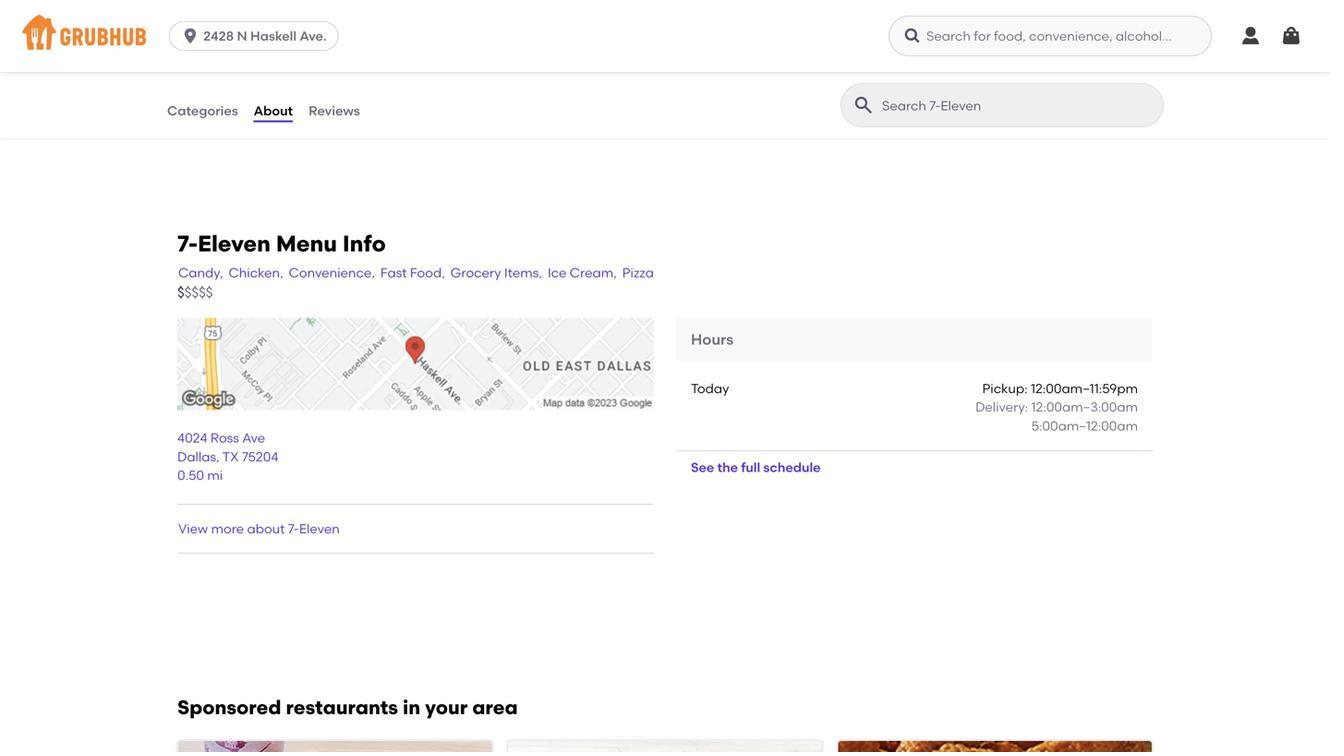 Task type: describe. For each thing, give the bounding box(es) containing it.
10lb
[[1037, 52, 1061, 67]]

antifreeze
[[840, 52, 903, 67]]

peak
[[840, 33, 871, 49]]

ross
[[211, 431, 239, 446]]

count
[[206, 52, 245, 67]]

in
[[403, 697, 420, 720]]

0.50
[[177, 468, 204, 484]]

5:00am–12:00am
[[1031, 418, 1138, 434]]

75204
[[242, 449, 278, 465]]

cat
[[1099, 33, 1123, 49]]

full
[[741, 460, 760, 476]]

1 vertical spatial 7-
[[177, 231, 198, 257]]

pickup: 12:00am–11:59pm delivery: 12:00am–3:00am 5:00am–12:00am
[[976, 381, 1138, 434]]

peak ready use antifreeze 1gal
[[840, 33, 941, 67]]

reviews
[[309, 103, 360, 119]]

12:00am–3:00am
[[1031, 400, 1138, 415]]

delivery:
[[976, 400, 1028, 415]]

see
[[691, 460, 714, 476]]

multi-
[[1063, 33, 1099, 49]]

candy, button
[[177, 263, 224, 283]]

,
[[216, 449, 220, 465]]

view more about 7-eleven
[[178, 521, 340, 537]]

schedule
[[764, 460, 821, 476]]

1 horizontal spatial svg image
[[1280, 25, 1302, 47]]

chicken, button
[[228, 263, 284, 283]]

ice cream, button
[[547, 263, 618, 283]]

pizza
[[622, 265, 654, 281]]

8
[[195, 52, 203, 67]]

today
[[691, 381, 729, 397]]

the
[[717, 460, 738, 476]]

7- inside $13.79 7-eleven aa batteries 8 count
[[195, 33, 206, 49]]

aa
[[250, 33, 268, 49]]

fast food, button
[[380, 263, 446, 283]]

7-eleven menu info
[[177, 231, 386, 257]]

2428 n haskell ave.
[[203, 28, 327, 44]]

$13.79 7-eleven aa batteries 8 count
[[195, 14, 328, 67]]

magnifying glass icon image
[[853, 94, 875, 116]]

eleven inside $13.79 7-eleven aa batteries 8 count
[[206, 33, 247, 49]]

candy, chicken, convenience, fast food, grocery items, ice cream, pizza
[[178, 265, 654, 281]]

tidy
[[1001, 33, 1027, 49]]

0 horizontal spatial svg image
[[903, 27, 922, 45]]

dallas
[[177, 449, 216, 465]]

2 vertical spatial 7-
[[288, 521, 299, 537]]

12:00am–11:59pm
[[1031, 381, 1138, 397]]

convenience, button
[[288, 263, 376, 283]]

ready
[[874, 33, 914, 49]]

grocery
[[451, 265, 501, 281]]

menu
[[276, 231, 337, 257]]

categories button
[[166, 72, 239, 139]]

2428
[[203, 28, 234, 44]]

n
[[237, 28, 247, 44]]

candy,
[[178, 265, 223, 281]]

2428 n haskell ave. button
[[169, 21, 346, 51]]



Task type: locate. For each thing, give the bounding box(es) containing it.
7-
[[195, 33, 206, 49], [177, 231, 198, 257], [288, 521, 299, 537]]

svg image
[[1280, 25, 1302, 47], [903, 27, 922, 45]]

about button
[[253, 72, 294, 139]]

svg image
[[1240, 25, 1262, 47], [181, 27, 200, 45]]

ice
[[548, 265, 567, 281]]

about
[[254, 103, 293, 119]]

eleven up chicken,
[[198, 231, 271, 257]]

see the full schedule button
[[676, 452, 836, 485]]

$6.39
[[1001, 14, 1034, 30]]

about
[[247, 521, 285, 537]]

your
[[425, 697, 468, 720]]

svg image inside 2428 n haskell ave. button
[[181, 27, 200, 45]]

tx
[[222, 449, 239, 465]]

0 vertical spatial 7-
[[195, 33, 206, 49]]

hooters logo image
[[838, 742, 1152, 753]]

taco cabana 20132 logo image
[[508, 742, 822, 753]]

$6.39 tidy cats multi-cat litter 10lb
[[1001, 14, 1123, 67]]

7- right about in the bottom of the page
[[288, 521, 299, 537]]

area
[[472, 697, 518, 720]]

litter
[[1001, 52, 1033, 67]]

pickup:
[[982, 381, 1028, 397]]

restaurants
[[286, 697, 398, 720]]

$
[[177, 285, 184, 301]]

1 horizontal spatial svg image
[[1240, 25, 1262, 47]]

haskell
[[250, 28, 297, 44]]

7- up candy,
[[177, 231, 198, 257]]

2 vertical spatial eleven
[[299, 521, 340, 537]]

pizza button
[[621, 263, 655, 283]]

categories
[[167, 103, 238, 119]]

$$$$$
[[177, 285, 213, 301]]

0 vertical spatial eleven
[[206, 33, 247, 49]]

$13.79
[[195, 14, 232, 30]]

ave.
[[300, 28, 327, 44]]

eleven
[[206, 33, 247, 49], [198, 231, 271, 257], [299, 521, 340, 537]]

convenience,
[[289, 265, 375, 281]]

cats
[[1030, 33, 1060, 49]]

eleven right about in the bottom of the page
[[299, 521, 340, 537]]

Search 7-Eleven search field
[[880, 97, 1157, 115]]

sponsored
[[177, 697, 281, 720]]

hours
[[691, 331, 734, 349]]

1gal
[[906, 52, 938, 67]]

use
[[917, 33, 941, 49]]

batteries
[[272, 33, 328, 49]]

see the full schedule
[[691, 460, 821, 476]]

ave
[[242, 431, 265, 446]]

food,
[[410, 265, 445, 281]]

sponsored restaurants in your area
[[177, 697, 518, 720]]

7- up 8 at the top of page
[[195, 33, 206, 49]]

more
[[211, 521, 244, 537]]

Search for food, convenience, alcohol... search field
[[889, 16, 1212, 56]]

mi
[[207, 468, 223, 484]]

eleven up count on the top of page
[[206, 33, 247, 49]]

main navigation navigation
[[0, 0, 1330, 72]]

0 horizontal spatial svg image
[[181, 27, 200, 45]]

info
[[343, 231, 386, 257]]

4024 ross ave dallas , tx 75204 0.50 mi
[[177, 431, 278, 484]]

chicken,
[[229, 265, 283, 281]]

4024
[[177, 431, 207, 446]]

taco bell logo image
[[178, 742, 492, 753]]

view
[[178, 521, 208, 537]]

reviews button
[[308, 72, 361, 139]]

1 vertical spatial eleven
[[198, 231, 271, 257]]

grocery items, button
[[450, 263, 543, 283]]

items,
[[504, 265, 542, 281]]

fast
[[381, 265, 407, 281]]

cream,
[[570, 265, 617, 281]]

peak ready use antifreeze 1gal button
[[832, 0, 982, 95]]



Task type: vqa. For each thing, say whether or not it's contained in the screenshot.
THE ALL- associated with All-natural grilled chicken, feta, artichoke hearts, roasted red peppers, cucumbers, and our signature hot pepper hummus
no



